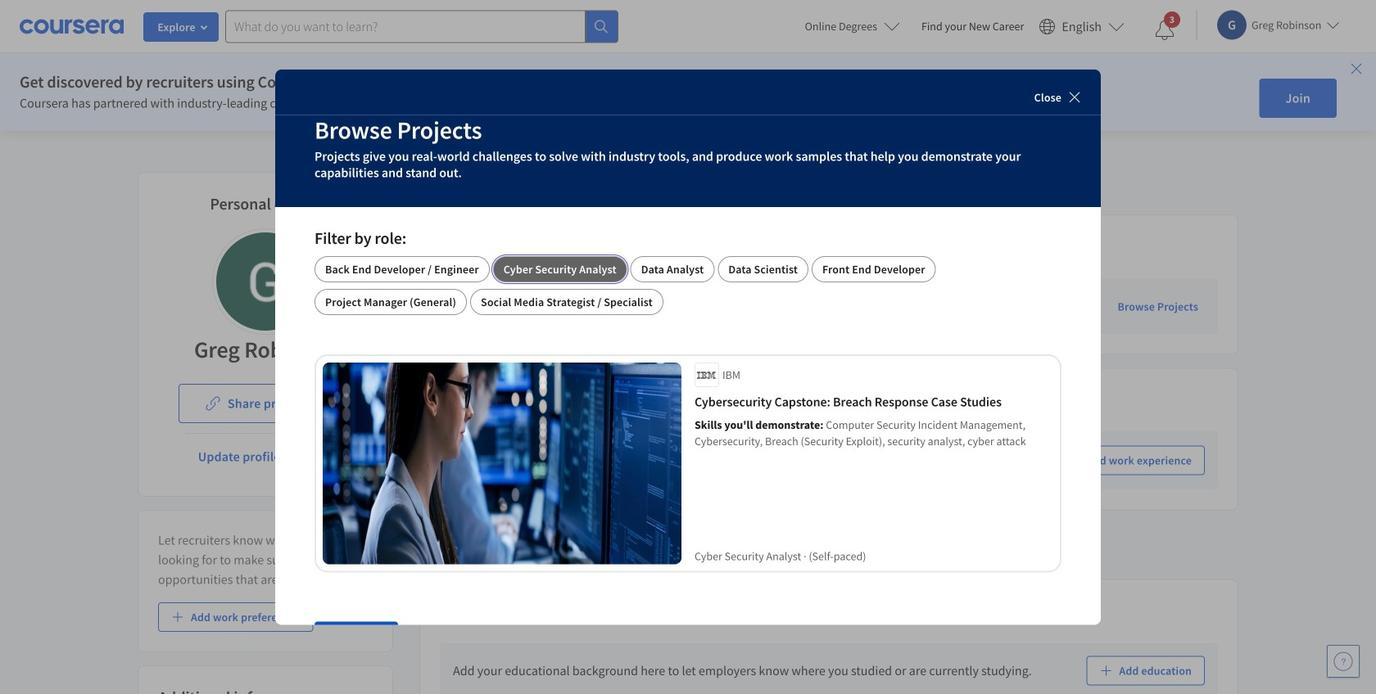 Task type: locate. For each thing, give the bounding box(es) containing it.
None button
[[315, 256, 490, 283], [493, 256, 627, 283], [631, 256, 715, 283], [718, 256, 809, 283], [812, 256, 936, 283], [315, 289, 467, 315], [470, 289, 664, 315], [315, 256, 490, 283], [493, 256, 627, 283], [631, 256, 715, 283], [718, 256, 809, 283], [812, 256, 936, 283], [315, 289, 467, 315], [470, 289, 664, 315]]

help center image
[[1334, 652, 1354, 672]]

information about the projects section image
[[503, 241, 516, 254]]

coursera image
[[20, 13, 124, 40]]

None search field
[[225, 10, 619, 43]]

edit personal details. image
[[367, 185, 380, 198]]

dialog
[[275, 69, 1101, 695]]

group
[[315, 256, 1062, 315]]



Task type: describe. For each thing, give the bounding box(es) containing it.
profile photo image
[[216, 233, 315, 331]]



Task type: vqa. For each thing, say whether or not it's contained in the screenshot.
Learning
no



